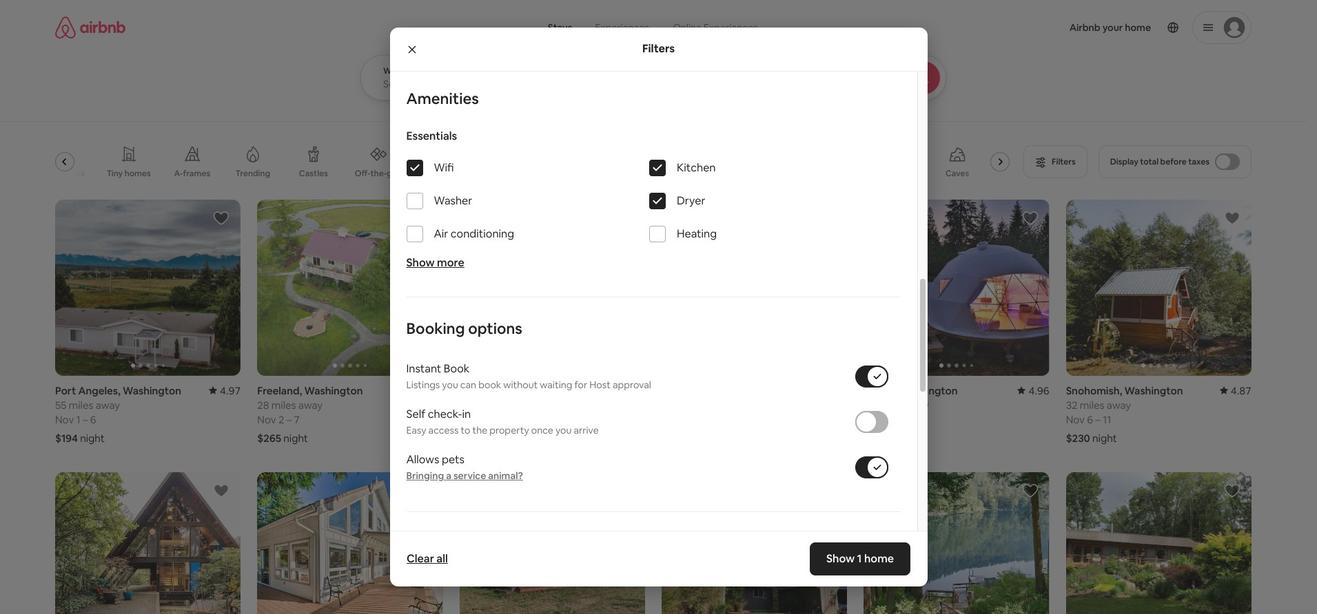 Task type: vqa. For each thing, say whether or not it's contained in the screenshot.


Task type: describe. For each thing, give the bounding box(es) containing it.
woodinville, washington 13 miles away nov 3 – 8 $285 night
[[459, 384, 580, 445]]

dryer
[[677, 194, 705, 208]]

port angeles, washington 55 miles away nov 1 – 6 $194 night
[[55, 384, 181, 445]]

sultan, washington 34 miles away dec 25 – 30 $485
[[864, 384, 958, 445]]

parks
[[63, 168, 85, 179]]

access
[[428, 425, 459, 437]]

where
[[383, 65, 409, 77]]

castles
[[299, 168, 328, 179]]

4.87 out of 5 average rating image
[[1220, 384, 1252, 398]]

– for $285
[[489, 413, 494, 427]]

tiny homes
[[107, 168, 151, 179]]

washington for $230
[[1124, 384, 1183, 398]]

34
[[864, 399, 876, 412]]

2
[[278, 413, 284, 427]]

snohomish,
[[1066, 384, 1122, 398]]

domes
[[640, 168, 668, 179]]

listings
[[406, 379, 440, 392]]

to
[[461, 425, 470, 437]]

arrive
[[574, 425, 599, 437]]

angeles,
[[78, 384, 120, 398]]

kitchen
[[677, 161, 716, 175]]

28
[[257, 399, 269, 412]]

$285
[[459, 432, 483, 445]]

freeland,
[[257, 384, 302, 398]]

stays tab panel
[[360, 55, 984, 101]]

essentials
[[406, 129, 457, 144]]

4.97 out of 5 average rating image
[[209, 384, 241, 398]]

air
[[434, 227, 448, 241]]

group inside filters dialog
[[390, 513, 917, 615]]

washington inside sultan, washington 34 miles away dec 25 – 30 $485
[[899, 384, 958, 398]]

wifi
[[434, 161, 454, 175]]

5.0 out of 5 average rating image for woodinville, washington 13 miles away nov 3 – 8 $285 night
[[619, 384, 645, 398]]

away for $265
[[298, 399, 323, 412]]

check-
[[428, 407, 462, 422]]

dec
[[864, 413, 883, 427]]

filters dialog
[[390, 28, 927, 615]]

away inside port angeles, washington 55 miles away nov 1 – 6 $194 night
[[96, 399, 120, 412]]

miles inside port angeles, washington 55 miles away nov 1 – 6 $194 night
[[69, 399, 93, 412]]

4.96
[[1029, 384, 1049, 398]]

add to wishlist: sultan, washington image
[[1022, 210, 1038, 227]]

off-
[[355, 168, 370, 179]]

night for $265
[[283, 432, 308, 445]]

4.97
[[220, 384, 241, 398]]

clear
[[406, 552, 434, 567]]

4.87
[[1231, 384, 1252, 398]]

$194
[[55, 432, 78, 445]]

can
[[460, 379, 476, 392]]

options
[[468, 319, 522, 339]]

3
[[481, 413, 486, 427]]

home
[[864, 552, 894, 567]]

washer
[[434, 194, 472, 208]]

– inside sultan, washington 34 miles away dec 25 – 30 $485
[[899, 413, 904, 427]]

night inside port angeles, washington 55 miles away nov 1 – 6 $194 night
[[80, 432, 105, 445]]

freeland, washington 28 miles away nov 2 – 7 $265 night
[[257, 384, 363, 445]]

heating
[[677, 227, 717, 241]]

taxes
[[1188, 156, 1210, 167]]

display total before taxes
[[1110, 156, 1210, 167]]

show 1 home
[[827, 552, 894, 567]]

booking
[[406, 319, 465, 339]]

washington for $265
[[304, 384, 363, 398]]

pools
[[461, 168, 482, 179]]

port
[[55, 384, 76, 398]]

homes
[[125, 168, 151, 179]]

nov for nov 6 – 11
[[1066, 413, 1085, 427]]

frames
[[183, 168, 210, 179]]

air conditioning
[[434, 227, 514, 241]]

bringing a service animal? button
[[406, 470, 523, 483]]

Where field
[[383, 78, 563, 90]]

show for show more
[[406, 256, 435, 270]]

online experiences link
[[661, 14, 770, 41]]

$265
[[257, 432, 281, 445]]

sultan,
[[864, 384, 897, 398]]

55
[[55, 399, 67, 412]]

7
[[294, 413, 300, 427]]

for
[[574, 379, 587, 392]]

you inside instant book listings you can book without waiting for host approval
[[442, 379, 458, 392]]

service
[[453, 470, 486, 483]]

conditioning
[[451, 227, 514, 241]]

the-
[[370, 168, 387, 179]]

experiences inside button
[[595, 21, 649, 34]]

stays
[[548, 21, 572, 34]]

amazing pools
[[424, 168, 482, 179]]

grid
[[387, 168, 402, 179]]

show more button
[[406, 256, 464, 270]]

a-
[[174, 168, 183, 179]]

11
[[1103, 413, 1111, 427]]

show for show 1 home
[[827, 552, 855, 567]]

clear all button
[[399, 546, 454, 573]]

without
[[503, 379, 538, 392]]

allows
[[406, 453, 439, 467]]

property
[[490, 425, 529, 437]]

what can we help you find? tab list
[[537, 14, 661, 41]]



Task type: locate. For each thing, give the bounding box(es) containing it.
3 – from the left
[[899, 413, 904, 427]]

total
[[1140, 156, 1159, 167]]

experiences button
[[583, 14, 661, 41]]

0 horizontal spatial 5.0 out of 5 average rating image
[[417, 384, 443, 398]]

2 night from the left
[[283, 432, 308, 445]]

2 nov from the left
[[257, 413, 276, 427]]

0 vertical spatial you
[[442, 379, 458, 392]]

skiing
[[703, 168, 726, 179]]

3 washington from the left
[[899, 384, 958, 398]]

6 inside snohomish, washington 32 miles away nov 6 – 11 $230 night
[[1087, 413, 1093, 427]]

washington
[[123, 384, 181, 398], [304, 384, 363, 398], [899, 384, 958, 398], [521, 384, 580, 398], [1124, 384, 1183, 398]]

– for $265
[[286, 413, 292, 427]]

1 inside filters dialog
[[857, 552, 862, 567]]

– for $230
[[1095, 413, 1100, 427]]

waiting
[[540, 379, 572, 392]]

nov left "2"
[[257, 413, 276, 427]]

night down 11
[[1092, 432, 1117, 445]]

experiences right online
[[704, 21, 758, 34]]

4.96 out of 5 average rating image
[[1018, 384, 1049, 398]]

– inside port angeles, washington 55 miles away nov 1 – 6 $194 night
[[83, 413, 88, 427]]

nov for nov 3 – 8
[[459, 413, 478, 427]]

0 vertical spatial 1
[[76, 413, 80, 427]]

animal?
[[488, 470, 523, 483]]

nov
[[55, 413, 74, 427], [257, 413, 276, 427], [459, 413, 478, 427], [1066, 413, 1085, 427]]

online
[[673, 21, 702, 34]]

miles for $285
[[472, 399, 496, 412]]

amazing
[[424, 168, 459, 179]]

5.0 for freeland, washington 28 miles away nov 2 – 7 $265 night
[[428, 384, 443, 398]]

0 vertical spatial show
[[406, 256, 435, 270]]

national parks
[[29, 168, 85, 179]]

1 horizontal spatial 1
[[857, 552, 862, 567]]

book
[[478, 379, 501, 392]]

you inside self check-in easy access to the property once you arrive
[[555, 425, 572, 437]]

0 horizontal spatial 1
[[76, 413, 80, 427]]

5.0 out of 5 average rating image for freeland, washington 28 miles away nov 2 – 7 $265 night
[[417, 384, 443, 398]]

4 night from the left
[[1092, 432, 1117, 445]]

3 away from the left
[[905, 399, 929, 412]]

– right 25
[[899, 413, 904, 427]]

once
[[531, 425, 553, 437]]

– inside freeland, washington 28 miles away nov 2 – 7 $265 night
[[286, 413, 292, 427]]

display total before taxes button
[[1098, 145, 1252, 179]]

self check-in easy access to the property once you arrive
[[406, 407, 599, 437]]

6 left 11
[[1087, 413, 1093, 427]]

night down 7
[[283, 432, 308, 445]]

trending
[[235, 168, 270, 179]]

woodinville,
[[459, 384, 519, 398]]

away up 7
[[298, 399, 323, 412]]

2 5.0 out of 5 average rating image from the left
[[619, 384, 645, 398]]

show left more
[[406, 256, 435, 270]]

the
[[472, 425, 487, 437]]

night
[[80, 432, 105, 445], [283, 432, 308, 445], [486, 432, 510, 445], [1092, 432, 1117, 445]]

miles for $230
[[1080, 399, 1104, 412]]

1 inside port angeles, washington 55 miles away nov 1 – 6 $194 night
[[76, 413, 80, 427]]

4 nov from the left
[[1066, 413, 1085, 427]]

away inside sultan, washington 34 miles away dec 25 – 30 $485
[[905, 399, 929, 412]]

6 inside port angeles, washington 55 miles away nov 1 – 6 $194 night
[[90, 413, 96, 427]]

5.0 right host
[[630, 384, 645, 398]]

add to wishlist: snohomish, washington image
[[1224, 210, 1241, 227]]

away up '30' at the bottom of the page
[[905, 399, 929, 412]]

5.0 out of 5 average rating image right host
[[619, 384, 645, 398]]

show left home
[[827, 552, 855, 567]]

profile element
[[791, 0, 1252, 55]]

miles right the 55 at the bottom left of page
[[69, 399, 93, 412]]

1 horizontal spatial show
[[827, 552, 855, 567]]

washington inside snohomish, washington 32 miles away nov 6 – 11 $230 night
[[1124, 384, 1183, 398]]

stays button
[[537, 14, 583, 41]]

tiny
[[107, 168, 123, 179]]

0 horizontal spatial you
[[442, 379, 458, 392]]

away up 8
[[499, 399, 523, 412]]

night inside freeland, washington 28 miles away nov 2 – 7 $265 night
[[283, 432, 308, 445]]

5 washington from the left
[[1124, 384, 1183, 398]]

4 away from the left
[[499, 399, 523, 412]]

pets
[[442, 453, 465, 467]]

instant book listings you can book without waiting for host approval
[[406, 362, 651, 392]]

1 horizontal spatial 5.0
[[630, 384, 645, 398]]

$485
[[864, 432, 888, 445]]

32
[[1066, 399, 1078, 412]]

1 horizontal spatial 5.0 out of 5 average rating image
[[619, 384, 645, 398]]

approval
[[613, 379, 651, 392]]

group containing national parks
[[29, 135, 1015, 189]]

add to wishlist: port angeles, washington image
[[213, 210, 230, 227]]

night inside woodinville, washington 13 miles away nov 3 – 8 $285 night
[[486, 432, 510, 445]]

add to wishlist: enumclaw, washington image
[[1022, 483, 1038, 500]]

1 5.0 out of 5 average rating image from the left
[[417, 384, 443, 398]]

5 away from the left
[[1107, 399, 1131, 412]]

nov down 32
[[1066, 413, 1085, 427]]

national
[[29, 168, 61, 179]]

nov inside woodinville, washington 13 miles away nov 3 – 8 $285 night
[[459, 413, 478, 427]]

add to wishlist: seattle, washington image
[[213, 483, 230, 500]]

night down 8
[[486, 432, 510, 445]]

show
[[406, 256, 435, 270], [827, 552, 855, 567]]

nov inside snohomish, washington 32 miles away nov 6 – 11 $230 night
[[1066, 413, 1085, 427]]

off-the-grid
[[355, 168, 402, 179]]

self
[[406, 407, 425, 422]]

2 – from the left
[[286, 413, 292, 427]]

filters
[[642, 42, 675, 56]]

2 5.0 from the left
[[630, 384, 645, 398]]

washington for $285
[[521, 384, 580, 398]]

6 down "angeles,"
[[90, 413, 96, 427]]

1 miles from the left
[[69, 399, 93, 412]]

add to wishlist: freeland, washington image
[[415, 210, 432, 227]]

1 nov from the left
[[55, 413, 74, 427]]

miles for $265
[[271, 399, 296, 412]]

– left 7
[[286, 413, 292, 427]]

3 nov from the left
[[459, 413, 478, 427]]

host
[[589, 379, 611, 392]]

miles inside sultan, washington 34 miles away dec 25 – 30 $485
[[878, 399, 902, 412]]

5.0 out of 5 average rating image down instant at the left
[[417, 384, 443, 398]]

5.0 for woodinville, washington 13 miles away nov 3 – 8 $285 night
[[630, 384, 645, 398]]

booking options
[[406, 319, 522, 339]]

1 washington from the left
[[123, 384, 181, 398]]

night inside snohomish, washington 32 miles away nov 6 – 11 $230 night
[[1092, 432, 1117, 445]]

away up 11
[[1107, 399, 1131, 412]]

25
[[885, 413, 897, 427]]

2 6 from the left
[[1087, 413, 1093, 427]]

1 5.0 from the left
[[428, 384, 443, 398]]

online experiences
[[673, 21, 758, 34]]

5 miles from the left
[[1080, 399, 1104, 412]]

miles down snohomish,
[[1080, 399, 1104, 412]]

you right once
[[555, 425, 572, 437]]

1 experiences from the left
[[595, 21, 649, 34]]

more
[[437, 256, 464, 270]]

group
[[29, 135, 1015, 189], [55, 200, 241, 376], [257, 200, 443, 376], [459, 200, 645, 376], [662, 200, 847, 376], [864, 200, 1049, 376], [1066, 200, 1252, 376], [55, 473, 241, 615], [257, 473, 443, 615], [459, 473, 645, 615], [662, 473, 847, 615], [864, 473, 1049, 615], [1066, 473, 1252, 615], [390, 513, 917, 615]]

away
[[96, 399, 120, 412], [298, 399, 323, 412], [905, 399, 929, 412], [499, 399, 523, 412], [1107, 399, 1131, 412]]

nov left the 3
[[459, 413, 478, 427]]

show 1 home link
[[810, 543, 911, 576]]

easy
[[406, 425, 426, 437]]

experiences up filters
[[595, 21, 649, 34]]

1 – from the left
[[83, 413, 88, 427]]

– right the 3
[[489, 413, 494, 427]]

add to wishlist: brinnon, washington image
[[415, 483, 432, 500]]

1 left home
[[857, 552, 862, 567]]

washington inside woodinville, washington 13 miles away nov 3 – 8 $285 night
[[521, 384, 580, 398]]

1 vertical spatial you
[[555, 425, 572, 437]]

$230
[[1066, 432, 1090, 445]]

4 washington from the left
[[521, 384, 580, 398]]

away for $230
[[1107, 399, 1131, 412]]

amenities
[[406, 89, 479, 108]]

5 – from the left
[[1095, 413, 1100, 427]]

none search field containing stays
[[360, 0, 984, 101]]

1 horizontal spatial 6
[[1087, 413, 1093, 427]]

display
[[1110, 156, 1138, 167]]

away inside freeland, washington 28 miles away nov 2 – 7 $265 night
[[298, 399, 323, 412]]

2 miles from the left
[[271, 399, 296, 412]]

2 washington from the left
[[304, 384, 363, 398]]

nov inside freeland, washington 28 miles away nov 2 – 7 $265 night
[[257, 413, 276, 427]]

– left 11
[[1095, 413, 1100, 427]]

bringing
[[406, 470, 444, 483]]

1 6 from the left
[[90, 413, 96, 427]]

a
[[446, 470, 451, 483]]

2 away from the left
[[298, 399, 323, 412]]

night for $230
[[1092, 432, 1117, 445]]

away for $285
[[499, 399, 523, 412]]

–
[[83, 413, 88, 427], [286, 413, 292, 427], [899, 413, 904, 427], [489, 413, 494, 427], [1095, 413, 1100, 427]]

0 horizontal spatial experiences
[[595, 21, 649, 34]]

5.0 out of 5 average rating image
[[417, 384, 443, 398], [619, 384, 645, 398]]

caves
[[946, 168, 969, 179]]

allows pets bringing a service animal?
[[406, 453, 523, 483]]

0 horizontal spatial 6
[[90, 413, 96, 427]]

add to wishlist: quilcene, washington image
[[1224, 483, 1241, 500]]

3 miles from the left
[[878, 399, 902, 412]]

you down book
[[442, 379, 458, 392]]

washington inside port angeles, washington 55 miles away nov 1 – 6 $194 night
[[123, 384, 181, 398]]

4 miles from the left
[[472, 399, 496, 412]]

snohomish, washington 32 miles away nov 6 – 11 $230 night
[[1066, 384, 1183, 445]]

0 horizontal spatial show
[[406, 256, 435, 270]]

None search field
[[360, 0, 984, 101]]

1 night from the left
[[80, 432, 105, 445]]

night right $194
[[80, 432, 105, 445]]

miles up 25
[[878, 399, 902, 412]]

away inside snohomish, washington 32 miles away nov 6 – 11 $230 night
[[1107, 399, 1131, 412]]

nov down the 55 at the bottom left of page
[[55, 413, 74, 427]]

miles inside woodinville, washington 13 miles away nov 3 – 8 $285 night
[[472, 399, 496, 412]]

nov inside port angeles, washington 55 miles away nov 1 – 6 $194 night
[[55, 413, 74, 427]]

before
[[1160, 156, 1187, 167]]

miles inside snohomish, washington 32 miles away nov 6 – 11 $230 night
[[1080, 399, 1104, 412]]

4 – from the left
[[489, 413, 494, 427]]

away down "angeles,"
[[96, 399, 120, 412]]

5.0 down instant at the left
[[428, 384, 443, 398]]

miles up "2"
[[271, 399, 296, 412]]

6
[[90, 413, 96, 427], [1087, 413, 1093, 427]]

1 vertical spatial show
[[827, 552, 855, 567]]

show more
[[406, 256, 464, 270]]

1 up $194
[[76, 413, 80, 427]]

0 horizontal spatial 5.0
[[428, 384, 443, 398]]

nov for nov 2 – 7
[[257, 413, 276, 427]]

13
[[459, 399, 470, 412]]

book
[[444, 362, 470, 376]]

1 horizontal spatial experiences
[[704, 21, 758, 34]]

away inside woodinville, washington 13 miles away nov 3 – 8 $285 night
[[499, 399, 523, 412]]

1 vertical spatial 1
[[857, 552, 862, 567]]

1 horizontal spatial you
[[555, 425, 572, 437]]

miles up the 3
[[472, 399, 496, 412]]

1 away from the left
[[96, 399, 120, 412]]

2 experiences from the left
[[704, 21, 758, 34]]

night for $285
[[486, 432, 510, 445]]

lakefront
[[878, 168, 916, 179]]

– inside woodinville, washington 13 miles away nov 3 – 8 $285 night
[[489, 413, 494, 427]]

30
[[907, 413, 919, 427]]

– inside snohomish, washington 32 miles away nov 6 – 11 $230 night
[[1095, 413, 1100, 427]]

washington inside freeland, washington 28 miles away nov 2 – 7 $265 night
[[304, 384, 363, 398]]

– down "angeles,"
[[83, 413, 88, 427]]

3 night from the left
[[486, 432, 510, 445]]

1
[[76, 413, 80, 427], [857, 552, 862, 567]]

miles inside freeland, washington 28 miles away nov 2 – 7 $265 night
[[271, 399, 296, 412]]

in
[[462, 407, 471, 422]]

all
[[436, 552, 448, 567]]



